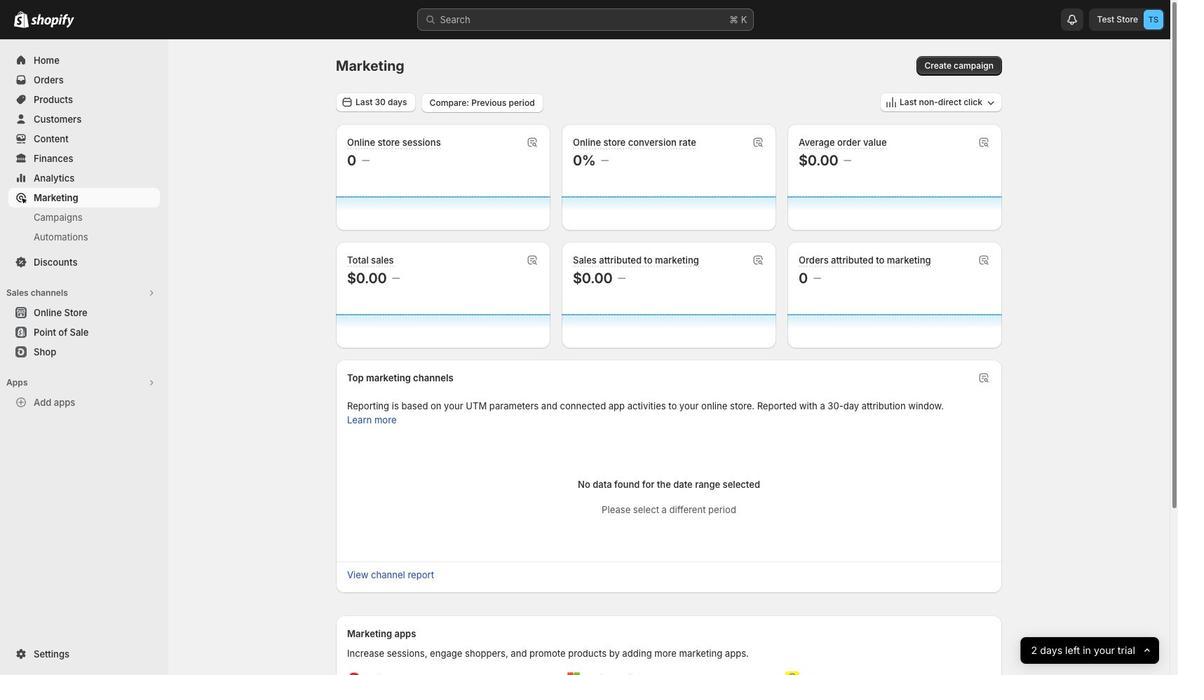 Task type: vqa. For each thing, say whether or not it's contained in the screenshot.
Taxes
no



Task type: locate. For each thing, give the bounding box(es) containing it.
0 horizontal spatial shopify image
[[14, 11, 29, 28]]

shopify image
[[14, 11, 29, 28], [31, 14, 74, 28]]

1 horizontal spatial shopify image
[[31, 14, 74, 28]]

test store image
[[1145, 10, 1164, 29]]



